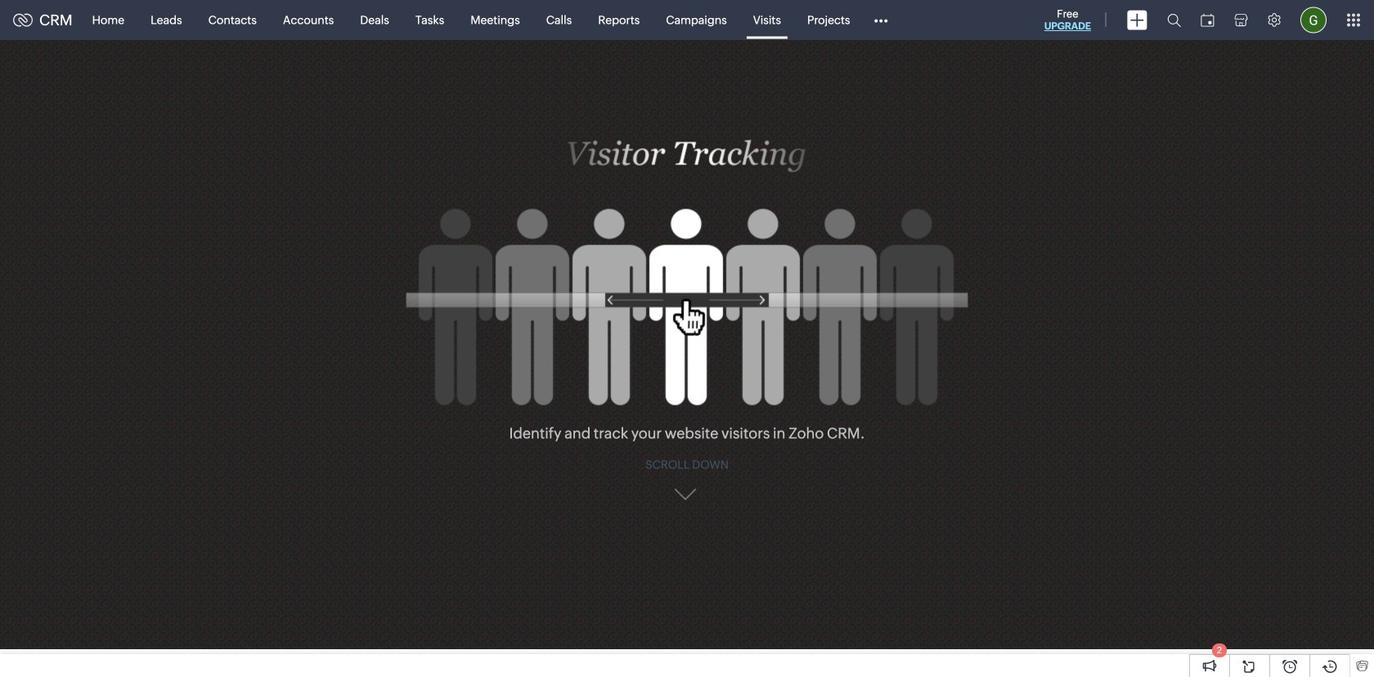 Task type: describe. For each thing, give the bounding box(es) containing it.
Other Modules field
[[863, 7, 899, 33]]

profile element
[[1291, 0, 1336, 40]]

create menu image
[[1127, 10, 1148, 30]]

search element
[[1157, 0, 1191, 40]]



Task type: locate. For each thing, give the bounding box(es) containing it.
logo image
[[13, 13, 33, 27]]

calendar image
[[1201, 13, 1215, 27]]

create menu element
[[1117, 0, 1157, 40]]

search image
[[1167, 13, 1181, 27]]

profile image
[[1300, 7, 1327, 33]]



Task type: vqa. For each thing, say whether or not it's contained in the screenshot.
Search icon
yes



